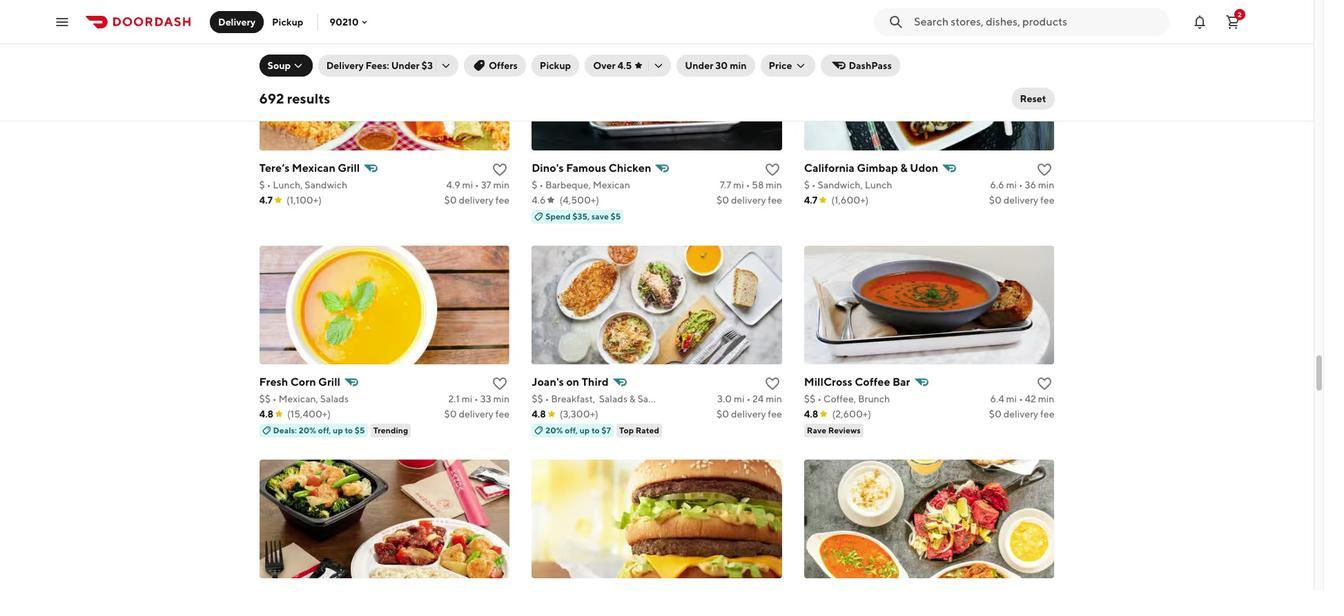 Task type: locate. For each thing, give the bounding box(es) containing it.
1 vertical spatial click to add this store to your saved list image
[[1037, 376, 1054, 392]]

$​0 down 2.1
[[444, 409, 457, 420]]

0 horizontal spatial click to add this store to your saved list image
[[764, 161, 781, 178]]

0 horizontal spatial $$
[[259, 393, 271, 405]]

offers
[[489, 60, 518, 71]]

mi right 4.9
[[463, 179, 473, 190]]

min right 24
[[766, 393, 782, 405]]

$ down tere's
[[259, 179, 265, 190]]

mi right 3.0
[[734, 393, 745, 405]]

$​0 for fresh corn grill
[[444, 409, 457, 420]]

2.1 mi • 33 min
[[449, 393, 510, 405]]

grill
[[338, 161, 360, 175], [318, 376, 341, 389]]

1 horizontal spatial $5
[[611, 211, 621, 221]]

4.9 mi • 37 min
[[447, 179, 510, 190]]

price button
[[761, 55, 816, 77]]

fee down 4.9 mi • 37 min
[[496, 195, 510, 206]]

24
[[753, 393, 764, 405]]

fee down 7.7 mi • 58 min
[[768, 195, 782, 206]]

1 horizontal spatial delivery
[[326, 60, 364, 71]]

lunch,
[[273, 179, 303, 190]]

up down $$ • mexican, salads
[[333, 425, 343, 436]]

$​0 down 7.7
[[717, 195, 730, 206]]

delivery
[[218, 16, 256, 27], [326, 60, 364, 71]]

1 horizontal spatial up
[[580, 425, 590, 436]]

grill up sandwich
[[338, 161, 360, 175]]

20% down the (15,400+)
[[299, 425, 316, 436]]

& left udon
[[901, 161, 908, 175]]

1 vertical spatial &
[[630, 393, 636, 405]]

delivery down the 6.6 mi • 36 min
[[1004, 195, 1039, 206]]

delivery down 4.9 mi • 37 min
[[459, 195, 494, 206]]

•
[[267, 179, 271, 190], [475, 179, 479, 190], [540, 179, 544, 190], [746, 179, 750, 190], [812, 179, 816, 190], [1019, 179, 1023, 190], [273, 393, 277, 405], [475, 393, 479, 405], [545, 393, 549, 405], [747, 393, 751, 405], [818, 393, 822, 405], [1019, 393, 1023, 405]]

delivery down 7.7 mi • 58 min
[[731, 195, 766, 206]]

famous
[[566, 161, 607, 175]]

salads up the (15,400+)
[[320, 393, 349, 405]]

$5
[[611, 211, 621, 221], [355, 425, 365, 436]]

$​0 for california gimbap & udon
[[990, 195, 1002, 206]]

2 horizontal spatial $
[[805, 179, 810, 190]]

min for tere's mexican grill
[[494, 179, 510, 190]]

0 horizontal spatial $5
[[355, 425, 365, 436]]

(2,600+)
[[833, 409, 872, 420]]

$​0 delivery fee down the 6.6 mi • 36 min
[[990, 195, 1055, 206]]

millcross coffee bar
[[805, 376, 911, 389]]

2 horizontal spatial $$
[[805, 393, 816, 405]]

1 horizontal spatial pickup
[[540, 60, 571, 71]]

min right 33
[[494, 393, 510, 405]]

2 off, from the left
[[565, 425, 578, 436]]

click to add this store to your saved list image up 7.7 mi • 58 min
[[764, 161, 781, 178]]

reset
[[1021, 93, 1047, 104]]

1 vertical spatial grill
[[318, 376, 341, 389]]

under 30 min
[[685, 60, 747, 71]]

min right 37
[[494, 179, 510, 190]]

$​0 down '6.4'
[[990, 409, 1002, 420]]

delivery
[[459, 195, 494, 206], [731, 195, 766, 206], [1004, 195, 1039, 206], [459, 409, 494, 420], [731, 409, 766, 420], [1004, 409, 1039, 420]]

delivery down 6.4 mi • 42 min
[[1004, 409, 1039, 420]]

mi
[[463, 179, 473, 190], [734, 179, 744, 190], [1007, 179, 1017, 190], [462, 393, 473, 405], [734, 393, 745, 405], [1007, 393, 1017, 405]]

0 horizontal spatial off,
[[318, 425, 331, 436]]

1 vertical spatial delivery
[[326, 60, 364, 71]]

6.6
[[991, 179, 1005, 190]]

$​0 delivery fee down 7.7 mi • 58 min
[[717, 195, 782, 206]]

mi for dino's famous chicken
[[734, 179, 744, 190]]

millcross
[[805, 376, 853, 389]]

delivery for tere's mexican grill
[[459, 195, 494, 206]]

fee for fresh corn grill
[[496, 409, 510, 420]]

third
[[582, 376, 609, 389]]

delivery for delivery
[[218, 16, 256, 27]]

2 horizontal spatial 4.8
[[805, 409, 819, 420]]

notification bell image
[[1192, 13, 1209, 30]]

$​0 delivery fee for dino's famous chicken
[[717, 195, 782, 206]]

2 $ from the left
[[532, 179, 538, 190]]

4.8
[[259, 409, 274, 420], [532, 409, 546, 420], [805, 409, 819, 420]]

$​0 delivery fee down the 2.1 mi • 33 min
[[444, 409, 510, 420]]

• left 58
[[746, 179, 750, 190]]

mi for tere's mexican grill
[[463, 179, 473, 190]]

1 $$ from the left
[[259, 393, 271, 405]]

2 4.8 from the left
[[532, 409, 546, 420]]

$ down california
[[805, 179, 810, 190]]

1 horizontal spatial 4.8
[[532, 409, 546, 420]]

1 salads from the left
[[320, 393, 349, 405]]

mi for fresh corn grill
[[462, 393, 473, 405]]

up down (3,300+)
[[580, 425, 590, 436]]

to left $7
[[592, 425, 600, 436]]

click to add this store to your saved list image
[[492, 161, 508, 178], [1037, 161, 1054, 178], [492, 376, 508, 392], [764, 376, 781, 392]]

1 to from the left
[[345, 425, 353, 436]]

1 horizontal spatial off,
[[565, 425, 578, 436]]

$​0 down 4.9
[[444, 195, 457, 206]]

$​0
[[444, 195, 457, 206], [717, 195, 730, 206], [990, 195, 1002, 206], [444, 409, 457, 420], [717, 409, 730, 420], [990, 409, 1002, 420]]

1 off, from the left
[[318, 425, 331, 436]]

$ up 4.6
[[532, 179, 538, 190]]

0 horizontal spatial 4.7
[[259, 195, 273, 206]]

mi right 2.1
[[462, 393, 473, 405]]

&
[[901, 161, 908, 175], [630, 393, 636, 405]]

4.8 up deals:
[[259, 409, 274, 420]]

click to add this store to your saved list image for joan's on third
[[764, 376, 781, 392]]

off, down the (15,400+)
[[318, 425, 331, 436]]

1 horizontal spatial &
[[901, 161, 908, 175]]

dashpass
[[849, 60, 892, 71]]

1 horizontal spatial $$
[[532, 393, 543, 405]]

1 4.8 from the left
[[259, 409, 274, 420]]

0 vertical spatial $5
[[611, 211, 621, 221]]

$5 right save
[[611, 211, 621, 221]]

mi right 7.7
[[734, 179, 744, 190]]

california gimbap & udon
[[805, 161, 939, 175]]

fee for millcross coffee bar
[[1041, 409, 1055, 420]]

fee for dino's famous chicken
[[768, 195, 782, 206]]

0 horizontal spatial 20%
[[299, 425, 316, 436]]

1 20% from the left
[[299, 425, 316, 436]]

0 horizontal spatial up
[[333, 425, 343, 436]]

min right 42
[[1039, 393, 1055, 405]]

(4,500+)
[[560, 195, 600, 206]]

california
[[805, 161, 855, 175]]

salads for joan's on third
[[599, 393, 628, 405]]

2 under from the left
[[685, 60, 714, 71]]

3 4.8 from the left
[[805, 409, 819, 420]]

click to add this store to your saved list image up 3.0 mi • 24 min
[[764, 376, 781, 392]]

click to add this store to your saved list image up the 6.6 mi • 36 min
[[1037, 161, 1054, 178]]

pickup button
[[264, 11, 312, 33], [532, 55, 580, 77]]

0 horizontal spatial to
[[345, 425, 353, 436]]

click to add this store to your saved list image for tere's mexican grill
[[492, 161, 508, 178]]

4.7 for california gimbap & udon
[[805, 195, 818, 206]]

to left trending
[[345, 425, 353, 436]]

fee down 6.4 mi • 42 min
[[1041, 409, 1055, 420]]

0 horizontal spatial under
[[391, 60, 420, 71]]

top
[[620, 425, 634, 436]]

& left "sandwiches" at the bottom of page
[[630, 393, 636, 405]]

$​0 for joan's on third
[[717, 409, 730, 420]]

open menu image
[[54, 13, 70, 30]]

$​0 delivery fee down 4.9 mi • 37 min
[[444, 195, 510, 206]]

min right 30
[[730, 60, 747, 71]]

delivery fees: under $3
[[326, 60, 433, 71]]

0 vertical spatial pickup
[[272, 16, 304, 27]]

$$ down joan's
[[532, 393, 543, 405]]

2 $$ from the left
[[532, 393, 543, 405]]

tere's mexican grill
[[259, 161, 360, 175]]

delivery down 3.0 mi • 24 min
[[731, 409, 766, 420]]

$$ for joan's on third
[[532, 393, 543, 405]]

2 button
[[1220, 8, 1247, 36]]

delivery inside button
[[218, 16, 256, 27]]

grill right corn
[[318, 376, 341, 389]]

$$ • breakfast,  salads & sandwiches
[[532, 393, 690, 405]]

grill for fresh corn grill
[[318, 376, 341, 389]]

0 vertical spatial click to add this store to your saved list image
[[764, 161, 781, 178]]

$$ down millcross
[[805, 393, 816, 405]]

2 4.7 from the left
[[805, 195, 818, 206]]

0 horizontal spatial $
[[259, 179, 265, 190]]

fee down 3.0 mi • 24 min
[[768, 409, 782, 420]]

0 horizontal spatial salads
[[320, 393, 349, 405]]

$​0 down 6.6
[[990, 195, 1002, 206]]

price
[[769, 60, 793, 71]]

1 horizontal spatial mexican
[[593, 179, 631, 190]]

4.8 down joan's
[[532, 409, 546, 420]]

$$
[[259, 393, 271, 405], [532, 393, 543, 405], [805, 393, 816, 405]]

1 $ from the left
[[259, 179, 265, 190]]

7.7 mi • 58 min
[[720, 179, 782, 190]]

2 to from the left
[[592, 425, 600, 436]]

under left 30
[[685, 60, 714, 71]]

2
[[1239, 10, 1243, 18]]

1 horizontal spatial under
[[685, 60, 714, 71]]

pickup button up the soup button on the left top of the page
[[264, 11, 312, 33]]

$​0 delivery fee for california gimbap & udon
[[990, 195, 1055, 206]]

1 vertical spatial pickup
[[540, 60, 571, 71]]

under left $3
[[391, 60, 420, 71]]

pickup left over
[[540, 60, 571, 71]]

click to add this store to your saved list image for chicken
[[764, 161, 781, 178]]

reviews
[[829, 425, 861, 436]]

4.9
[[447, 179, 461, 190]]

0 horizontal spatial &
[[630, 393, 636, 405]]

sandwiches
[[638, 393, 690, 405]]

0 horizontal spatial 4.8
[[259, 409, 274, 420]]

joan's
[[532, 376, 564, 389]]

deals:
[[273, 425, 297, 436]]

$​0 delivery fee for joan's on third
[[717, 409, 782, 420]]

off,
[[318, 425, 331, 436], [565, 425, 578, 436]]

0 vertical spatial pickup button
[[264, 11, 312, 33]]

delivery for millcross coffee bar
[[1004, 409, 1039, 420]]

1 horizontal spatial salads
[[599, 393, 628, 405]]

click to add this store to your saved list image
[[764, 161, 781, 178], [1037, 376, 1054, 392]]

6.4
[[991, 393, 1005, 405]]

4.8 up rave
[[805, 409, 819, 420]]

0 vertical spatial mexican
[[292, 161, 336, 175]]

4.7
[[259, 195, 273, 206], [805, 195, 818, 206]]

$​0 delivery fee
[[444, 195, 510, 206], [717, 195, 782, 206], [990, 195, 1055, 206], [444, 409, 510, 420], [717, 409, 782, 420], [990, 409, 1055, 420]]

corn
[[291, 376, 316, 389]]

up
[[333, 425, 343, 436], [580, 425, 590, 436]]

1 vertical spatial pickup button
[[532, 55, 580, 77]]

$5 left trending
[[355, 425, 365, 436]]

3 $$ from the left
[[805, 393, 816, 405]]

click to add this store to your saved list image up 4.9 mi • 37 min
[[492, 161, 508, 178]]

click to add this store to your saved list image up the 2.1 mi • 33 min
[[492, 376, 508, 392]]

0 horizontal spatial pickup
[[272, 16, 304, 27]]

1 vertical spatial $5
[[355, 425, 365, 436]]

20% down (3,300+)
[[546, 425, 563, 436]]

$​0 delivery fee down 3.0 mi • 24 min
[[717, 409, 782, 420]]

click to add this store to your saved list image up 6.4 mi • 42 min
[[1037, 376, 1054, 392]]

33
[[481, 393, 492, 405]]

2 20% from the left
[[546, 425, 563, 436]]

over 4.5 button
[[585, 55, 672, 77]]

1 under from the left
[[391, 60, 420, 71]]

delivery down the 2.1 mi • 33 min
[[459, 409, 494, 420]]

mi for millcross coffee bar
[[1007, 393, 1017, 405]]

1 horizontal spatial to
[[592, 425, 600, 436]]

under
[[391, 60, 420, 71], [685, 60, 714, 71]]

$
[[259, 179, 265, 190], [532, 179, 538, 190], [805, 179, 810, 190]]

min
[[730, 60, 747, 71], [494, 179, 510, 190], [766, 179, 782, 190], [1039, 179, 1055, 190], [494, 393, 510, 405], [766, 393, 782, 405], [1039, 393, 1055, 405]]

mi right '6.4'
[[1007, 393, 1017, 405]]

3.0
[[718, 393, 732, 405]]

1 horizontal spatial 20%
[[546, 425, 563, 436]]

4.7 for tere's mexican grill
[[259, 195, 273, 206]]

20%
[[299, 425, 316, 436], [546, 425, 563, 436]]

$​0 delivery fee down 6.4 mi • 42 min
[[990, 409, 1055, 420]]

4.7 down tere's
[[259, 195, 273, 206]]

salads
[[320, 393, 349, 405], [599, 393, 628, 405]]

salads down third
[[599, 393, 628, 405]]

4.8 for joan's on third
[[532, 409, 546, 420]]

min right 36 in the right top of the page
[[1039, 179, 1055, 190]]

top rated
[[620, 425, 660, 436]]

1 4.7 from the left
[[259, 195, 273, 206]]

pickup
[[272, 16, 304, 27], [540, 60, 571, 71]]

(3,300+)
[[560, 409, 599, 420]]

min right 58
[[766, 179, 782, 190]]

1 horizontal spatial 4.7
[[805, 195, 818, 206]]

0 horizontal spatial delivery
[[218, 16, 256, 27]]

pickup button left over
[[532, 55, 580, 77]]

4.7 down california
[[805, 195, 818, 206]]

$​0 down 3.0
[[717, 409, 730, 420]]

0 vertical spatial delivery
[[218, 16, 256, 27]]

30
[[716, 60, 728, 71]]

mexican up $ • lunch, sandwich
[[292, 161, 336, 175]]

to
[[345, 425, 353, 436], [592, 425, 600, 436]]

click to add this store to your saved list image for bar
[[1037, 376, 1054, 392]]

save
[[592, 211, 609, 221]]

$​0 for tere's mexican grill
[[444, 195, 457, 206]]

off, down (3,300+)
[[565, 425, 578, 436]]

• down joan's
[[545, 393, 549, 405]]

58
[[752, 179, 764, 190]]

fee down the 2.1 mi • 33 min
[[496, 409, 510, 420]]

grill for tere's mexican grill
[[338, 161, 360, 175]]

• left 33
[[475, 393, 479, 405]]

1 horizontal spatial click to add this store to your saved list image
[[1037, 376, 1054, 392]]

$$ down fresh
[[259, 393, 271, 405]]

mi right 6.6
[[1007, 179, 1017, 190]]

0 vertical spatial &
[[901, 161, 908, 175]]

2 salads from the left
[[599, 393, 628, 405]]

delivery for fresh corn grill
[[459, 409, 494, 420]]

mexican down "chicken"
[[593, 179, 631, 190]]

joan's on third
[[532, 376, 609, 389]]

1 horizontal spatial $
[[532, 179, 538, 190]]

delivery for joan's on third
[[731, 409, 766, 420]]

min for fresh corn grill
[[494, 393, 510, 405]]

fee down the 6.6 mi • 36 min
[[1041, 195, 1055, 206]]

0 vertical spatial grill
[[338, 161, 360, 175]]

3 $ from the left
[[805, 179, 810, 190]]

udon
[[910, 161, 939, 175]]

pickup up the soup button on the left top of the page
[[272, 16, 304, 27]]

breakfast,
[[551, 393, 595, 405]]



Task type: vqa. For each thing, say whether or not it's contained in the screenshot.
the left 20%
yes



Task type: describe. For each thing, give the bounding box(es) containing it.
7.7
[[720, 179, 732, 190]]

(15,400+)
[[287, 409, 331, 420]]

$$ for millcross coffee bar
[[805, 393, 816, 405]]

Store search: begin typing to search for stores available on DoorDash text field
[[915, 14, 1162, 29]]

click to add this store to your saved list image for california gimbap & udon
[[1037, 161, 1054, 178]]

37
[[481, 179, 492, 190]]

fee for california gimbap & udon
[[1041, 195, 1055, 206]]

soup button
[[259, 55, 313, 77]]

36
[[1025, 179, 1037, 190]]

$​0 delivery fee for millcross coffee bar
[[990, 409, 1055, 420]]

• left 24
[[747, 393, 751, 405]]

6.6 mi • 36 min
[[991, 179, 1055, 190]]

• down california
[[812, 179, 816, 190]]

pickup for the pickup button to the right
[[540, 60, 571, 71]]

$ for dino's
[[532, 179, 538, 190]]

salads for fresh corn grill
[[320, 393, 349, 405]]

sandwich
[[305, 179, 348, 190]]

4.8 for fresh corn grill
[[259, 409, 274, 420]]

fee for tere's mexican grill
[[496, 195, 510, 206]]

(1,600+)
[[832, 195, 869, 206]]

1 horizontal spatial pickup button
[[532, 55, 580, 77]]

6.4 mi • 42 min
[[991, 393, 1055, 405]]

under 30 min button
[[677, 55, 755, 77]]

• down tere's
[[267, 179, 271, 190]]

692 results
[[259, 90, 330, 106]]

rave
[[807, 425, 827, 436]]

• down fresh
[[273, 393, 277, 405]]

barbeque,
[[546, 179, 591, 190]]

mexican,
[[279, 393, 318, 405]]

• up 4.6
[[540, 179, 544, 190]]

fresh
[[259, 376, 288, 389]]

rated
[[636, 425, 660, 436]]

min for dino's famous chicken
[[766, 179, 782, 190]]

$ • barbeque, mexican
[[532, 179, 631, 190]]

$ • lunch, sandwich
[[259, 179, 348, 190]]

$​0 delivery fee for fresh corn grill
[[444, 409, 510, 420]]

$35,
[[573, 211, 590, 221]]

click to add this store to your saved list image for fresh corn grill
[[492, 376, 508, 392]]

mi for california gimbap & udon
[[1007, 179, 1017, 190]]

1 vertical spatial mexican
[[593, 179, 631, 190]]

2 up from the left
[[580, 425, 590, 436]]

tere's
[[259, 161, 290, 175]]

4.8 for millcross coffee bar
[[805, 409, 819, 420]]

fresh corn grill
[[259, 376, 341, 389]]

delivery for california gimbap & udon
[[1004, 195, 1039, 206]]

$ for california
[[805, 179, 810, 190]]

$ for tere's
[[259, 179, 265, 190]]

0 horizontal spatial pickup button
[[264, 11, 312, 33]]

results
[[287, 90, 330, 106]]

• left 36 in the right top of the page
[[1019, 179, 1023, 190]]

spend
[[546, 211, 571, 221]]

coffee,
[[824, 393, 857, 405]]

brunch
[[859, 393, 891, 405]]

on
[[566, 376, 580, 389]]

dino's
[[532, 161, 564, 175]]

soup
[[268, 60, 291, 71]]

mi for joan's on third
[[734, 393, 745, 405]]

• left 37
[[475, 179, 479, 190]]

under inside under 30 min button
[[685, 60, 714, 71]]

gimbap
[[857, 161, 899, 175]]

deals: 20% off, up to $5
[[273, 425, 365, 436]]

$​0 for millcross coffee bar
[[990, 409, 1002, 420]]

offers button
[[464, 55, 526, 77]]

bar
[[893, 376, 911, 389]]

rave reviews
[[807, 425, 861, 436]]

42
[[1025, 393, 1037, 405]]

pickup for left the pickup button
[[272, 16, 304, 27]]

fee for joan's on third
[[768, 409, 782, 420]]

2.1
[[449, 393, 460, 405]]

fees:
[[366, 60, 389, 71]]

90210
[[330, 16, 359, 27]]

$​0 for dino's famous chicken
[[717, 195, 730, 206]]

reset button
[[1012, 88, 1055, 110]]

min for millcross coffee bar
[[1039, 393, 1055, 405]]

• down millcross
[[818, 393, 822, 405]]

1 up from the left
[[333, 425, 343, 436]]

$$ • coffee, brunch
[[805, 393, 891, 405]]

over 4.5
[[593, 60, 632, 71]]

4.5
[[618, 60, 632, 71]]

3 items, open order cart image
[[1225, 13, 1242, 30]]

over
[[593, 60, 616, 71]]

3.0 mi • 24 min
[[718, 393, 782, 405]]

dino's famous chicken
[[532, 161, 652, 175]]

min for joan's on third
[[766, 393, 782, 405]]

lunch
[[865, 179, 893, 190]]

delivery button
[[210, 11, 264, 33]]

min for california gimbap & udon
[[1039, 179, 1055, 190]]

delivery for dino's famous chicken
[[731, 195, 766, 206]]

692
[[259, 90, 284, 106]]

$3
[[422, 60, 433, 71]]

$$ • mexican, salads
[[259, 393, 349, 405]]

$$ for fresh corn grill
[[259, 393, 271, 405]]

dashpass button
[[822, 55, 901, 77]]

coffee
[[855, 376, 891, 389]]

spend $35, save $5
[[546, 211, 621, 221]]

chicken
[[609, 161, 652, 175]]

delivery for delivery fees: under $3
[[326, 60, 364, 71]]

$ • sandwich, lunch
[[805, 179, 893, 190]]

0 horizontal spatial mexican
[[292, 161, 336, 175]]

20% off, up to $7
[[546, 425, 611, 436]]

$7
[[602, 425, 611, 436]]

• left 42
[[1019, 393, 1023, 405]]

sandwich,
[[818, 179, 863, 190]]

(1,100+)
[[287, 195, 322, 206]]

min inside button
[[730, 60, 747, 71]]

$​0 delivery fee for tere's mexican grill
[[444, 195, 510, 206]]

trending
[[373, 425, 408, 436]]

4.6
[[532, 195, 546, 206]]



